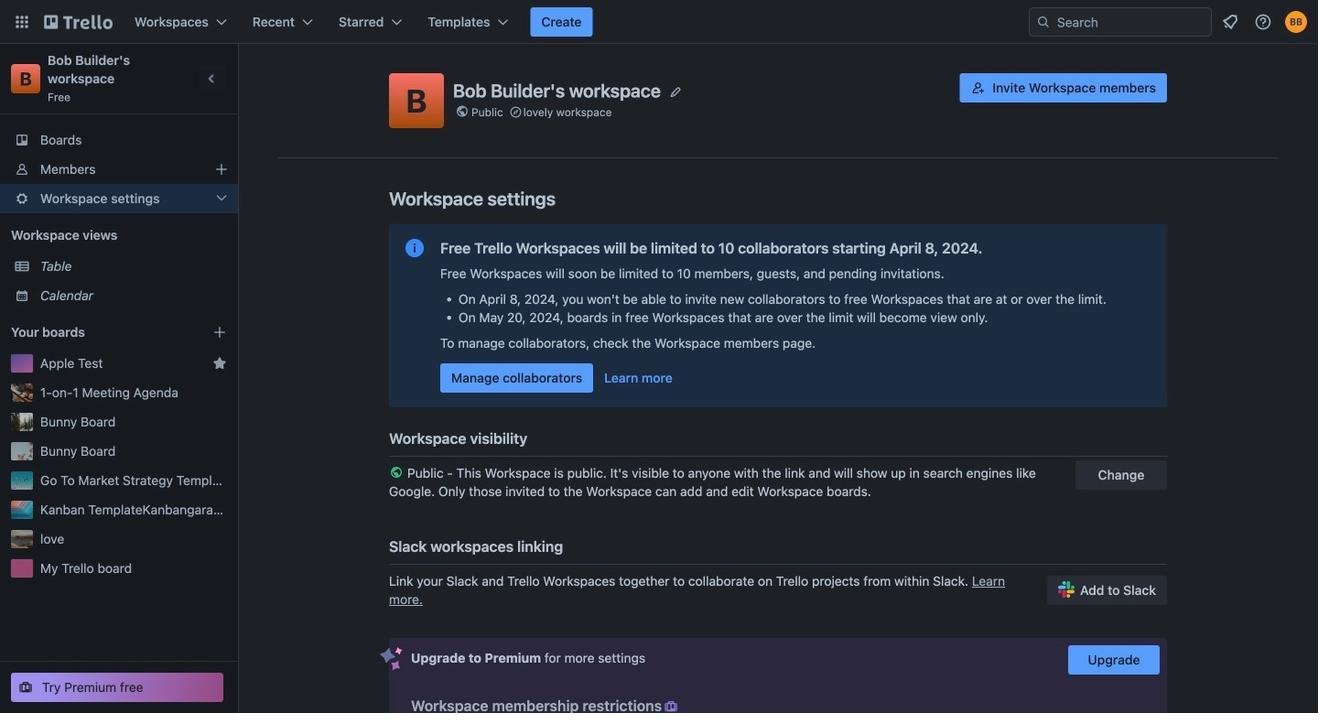 Task type: describe. For each thing, give the bounding box(es) containing it.
workspace navigation collapse icon image
[[200, 66, 225, 92]]

search image
[[1037, 15, 1051, 29]]

add board image
[[212, 325, 227, 340]]

Search field
[[1051, 9, 1212, 35]]

bob builder (bobbuilder40) image
[[1286, 11, 1308, 33]]



Task type: locate. For each thing, give the bounding box(es) containing it.
sparkle image
[[380, 647, 403, 671]]

primary element
[[0, 0, 1319, 44]]

starred icon image
[[212, 356, 227, 371]]

open information menu image
[[1255, 13, 1273, 31]]

back to home image
[[44, 7, 113, 37]]

0 notifications image
[[1220, 11, 1242, 33]]

sm image
[[662, 698, 681, 713]]

your boards with 8 items element
[[11, 321, 185, 343]]



Task type: vqa. For each thing, say whether or not it's contained in the screenshot.
James Peterson (jamespeterson93) image on the right
no



